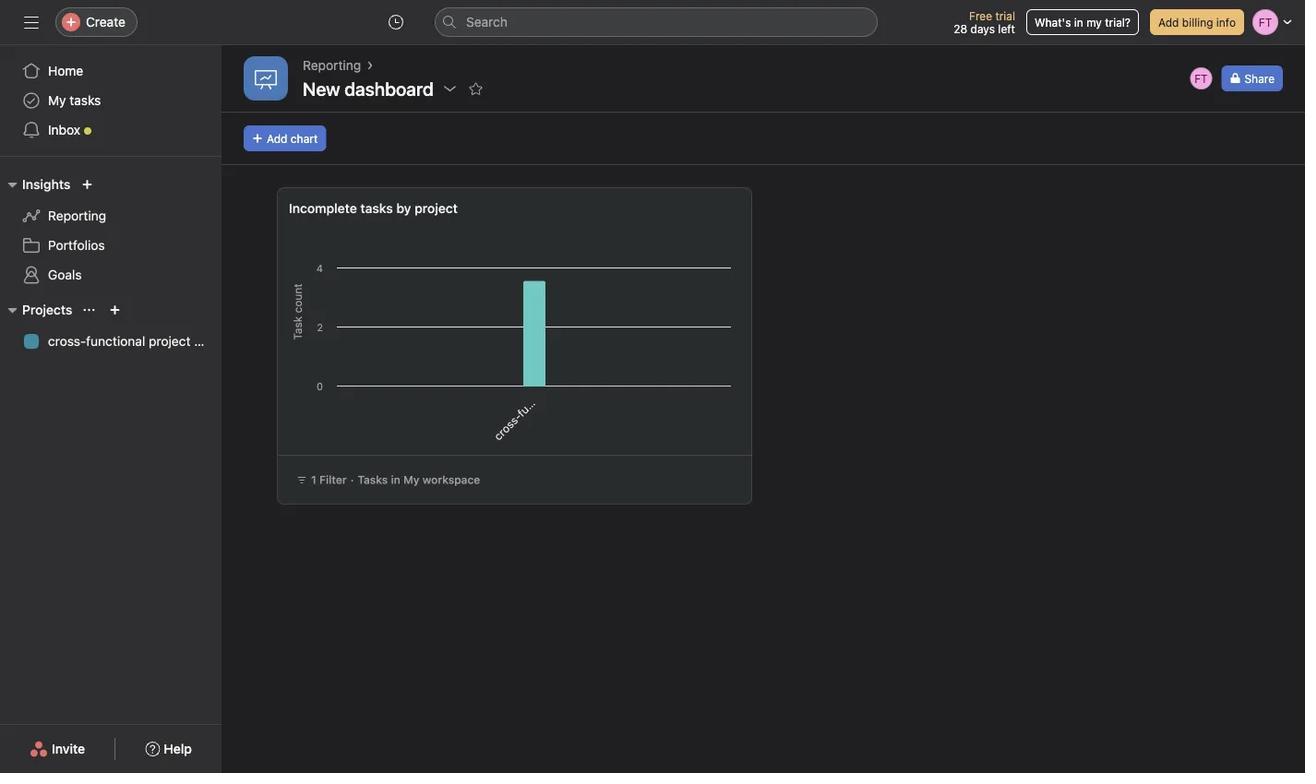 Task type: vqa. For each thing, say whether or not it's contained in the screenshot.
prominent icon
no



Task type: describe. For each thing, give the bounding box(es) containing it.
trial?
[[1106, 16, 1131, 29]]

billing
[[1183, 16, 1214, 29]]

functional
[[86, 334, 145, 349]]

search button
[[435, 7, 878, 37]]

projects
[[22, 302, 72, 318]]

projects element
[[0, 294, 222, 360]]

portfolios
[[48, 238, 105, 253]]

invite
[[52, 742, 85, 757]]

free
[[970, 9, 993, 22]]

projects button
[[0, 299, 72, 321]]

incomplete
[[289, 201, 357, 216]]

filter
[[320, 474, 347, 487]]

by project
[[397, 201, 458, 216]]

insights element
[[0, 168, 222, 294]]

home link
[[11, 56, 211, 86]]

create button
[[55, 7, 138, 37]]

search
[[466, 14, 508, 30]]

cross-functional project plan link
[[11, 327, 219, 356]]

show options image
[[443, 81, 458, 96]]

reporting inside insights element
[[48, 208, 106, 223]]

add billing info
[[1159, 16, 1237, 29]]

tasks
[[358, 474, 388, 487]]

share
[[1245, 72, 1275, 85]]

plan
[[194, 334, 219, 349]]

invite button
[[18, 733, 97, 766]]

create
[[86, 14, 126, 30]]

ft button
[[1189, 66, 1215, 91]]

add chart
[[267, 132, 318, 145]]

1
[[311, 474, 317, 487]]

report image
[[255, 67, 277, 90]]

inbox
[[48, 122, 80, 138]]

trial
[[996, 9, 1016, 22]]

new project or portfolio image
[[109, 305, 120, 316]]

in for my
[[1075, 16, 1084, 29]]

goals link
[[11, 260, 211, 290]]

cross-
[[48, 334, 86, 349]]

add billing info button
[[1151, 9, 1245, 35]]

insights button
[[0, 174, 71, 196]]

hide sidebar image
[[24, 15, 39, 30]]

1 horizontal spatial reporting link
[[303, 55, 361, 76]]

new image
[[82, 179, 93, 190]]

show options, current sort, top image
[[83, 305, 95, 316]]

add to starred image
[[469, 81, 484, 96]]

chart
[[291, 132, 318, 145]]

tasks for my
[[70, 93, 101, 108]]



Task type: locate. For each thing, give the bounding box(es) containing it.
in right tasks
[[391, 474, 401, 487]]

0 vertical spatial add
[[1159, 16, 1180, 29]]

what's in my trial?
[[1035, 16, 1131, 29]]

global element
[[0, 45, 222, 156]]

left
[[999, 22, 1016, 35]]

0 horizontal spatial reporting
[[48, 208, 106, 223]]

project
[[149, 334, 191, 349]]

my tasks
[[48, 93, 101, 108]]

ft
[[1195, 72, 1209, 85]]

add for add chart
[[267, 132, 288, 145]]

28
[[954, 22, 968, 35]]

my inside global element
[[48, 93, 66, 108]]

help button
[[133, 733, 204, 766]]

info
[[1217, 16, 1237, 29]]

1 horizontal spatial reporting
[[303, 58, 361, 73]]

days
[[971, 22, 995, 35]]

reporting link down new 'image'
[[11, 201, 211, 231]]

my
[[48, 93, 66, 108], [404, 474, 420, 487]]

0 horizontal spatial tasks
[[70, 93, 101, 108]]

my tasks link
[[11, 86, 211, 115]]

tasks for incomplete
[[361, 201, 393, 216]]

in
[[1075, 16, 1084, 29], [391, 474, 401, 487]]

1 vertical spatial reporting link
[[11, 201, 211, 231]]

add chart button
[[244, 126, 326, 151]]

1 vertical spatial my
[[404, 474, 420, 487]]

insights
[[22, 177, 71, 192]]

1 vertical spatial reporting
[[48, 208, 106, 223]]

0 vertical spatial tasks
[[70, 93, 101, 108]]

my up inbox
[[48, 93, 66, 108]]

reporting up new dashboard
[[303, 58, 361, 73]]

new dashboard
[[303, 78, 434, 99]]

portfolios link
[[11, 231, 211, 260]]

add left billing
[[1159, 16, 1180, 29]]

1 horizontal spatial my
[[404, 474, 420, 487]]

0 horizontal spatial add
[[267, 132, 288, 145]]

goals
[[48, 267, 82, 283]]

tasks inside global element
[[70, 93, 101, 108]]

free trial 28 days left
[[954, 9, 1016, 35]]

workspace
[[423, 474, 480, 487]]

1 horizontal spatial in
[[1075, 16, 1084, 29]]

1 vertical spatial add
[[267, 132, 288, 145]]

0 vertical spatial my
[[48, 93, 66, 108]]

0 horizontal spatial my
[[48, 93, 66, 108]]

0 horizontal spatial reporting link
[[11, 201, 211, 231]]

tasks in my workspace
[[358, 474, 480, 487]]

0 vertical spatial in
[[1075, 16, 1084, 29]]

add for add billing info
[[1159, 16, 1180, 29]]

home
[[48, 63, 83, 78]]

reporting
[[303, 58, 361, 73], [48, 208, 106, 223]]

reporting up portfolios
[[48, 208, 106, 223]]

0 horizontal spatial in
[[391, 474, 401, 487]]

cross-functional project plan
[[48, 334, 219, 349]]

1 horizontal spatial tasks
[[361, 201, 393, 216]]

reporting link
[[303, 55, 361, 76], [11, 201, 211, 231]]

help
[[164, 742, 192, 757]]

in for my
[[391, 474, 401, 487]]

incomplete tasks by project
[[289, 201, 458, 216]]

1 horizontal spatial add
[[1159, 16, 1180, 29]]

tasks left by project
[[361, 201, 393, 216]]

reporting link up new dashboard
[[303, 55, 361, 76]]

1 vertical spatial tasks
[[361, 201, 393, 216]]

what's in my trial? button
[[1027, 9, 1140, 35]]

add left chart at left top
[[267, 132, 288, 145]]

what's
[[1035, 16, 1072, 29]]

share button
[[1222, 66, 1284, 91]]

history image
[[389, 15, 404, 30]]

tasks down home
[[70, 93, 101, 108]]

tasks
[[70, 93, 101, 108], [361, 201, 393, 216]]

my right tasks
[[404, 474, 420, 487]]

0 vertical spatial reporting
[[303, 58, 361, 73]]

1 filter
[[311, 474, 347, 487]]

add
[[1159, 16, 1180, 29], [267, 132, 288, 145]]

search list box
[[435, 7, 878, 37]]

my
[[1087, 16, 1103, 29]]

in left my
[[1075, 16, 1084, 29]]

in inside what's in my trial? button
[[1075, 16, 1084, 29]]

1 vertical spatial in
[[391, 474, 401, 487]]

inbox link
[[11, 115, 211, 145]]

0 vertical spatial reporting link
[[303, 55, 361, 76]]



